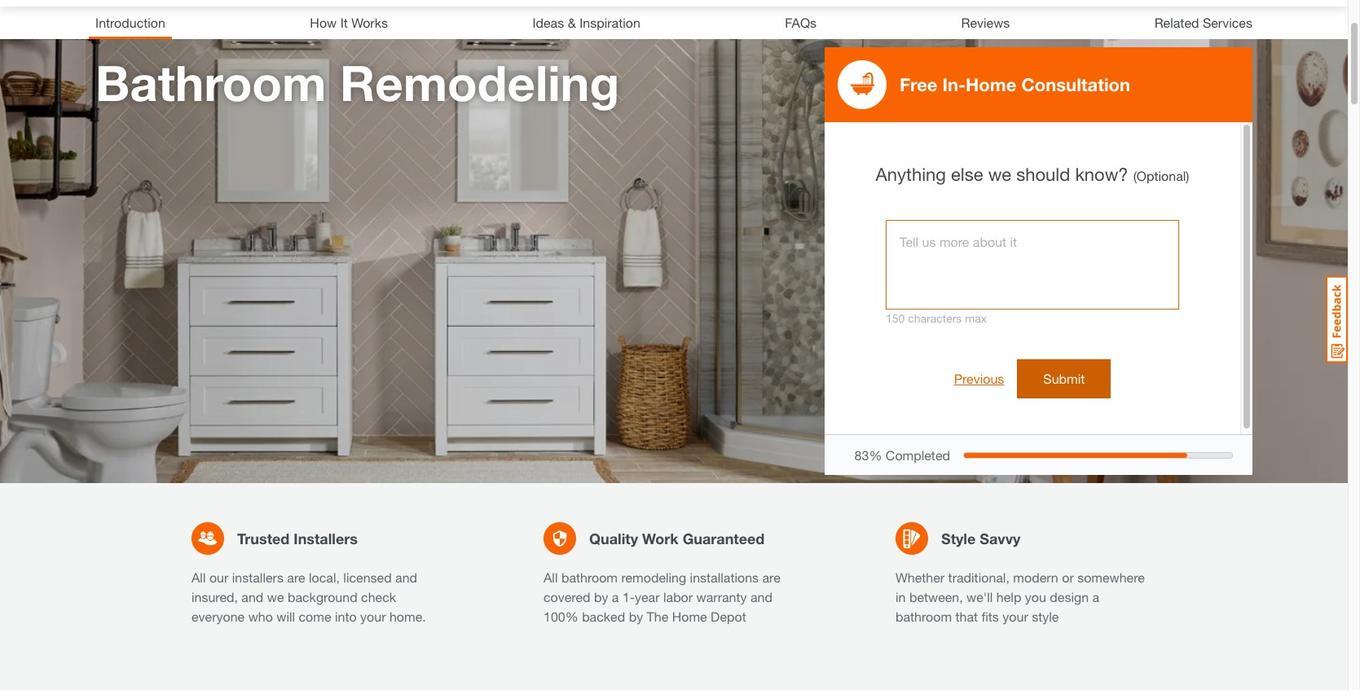 Task type: describe. For each thing, give the bounding box(es) containing it.
previous
[[954, 371, 1005, 386]]

reviews
[[962, 15, 1010, 30]]

else
[[951, 164, 984, 185]]

are inside all our installers are local, licensed and insured, and we background check everyone who will come into your home.
[[287, 570, 305, 585]]

covered
[[544, 589, 591, 605]]

consultation
[[1022, 74, 1131, 95]]

ideas & inspiration
[[533, 15, 641, 30]]

1 horizontal spatial by
[[629, 609, 643, 624]]

insured,
[[192, 589, 238, 605]]

completed
[[886, 447, 951, 463]]

all bathroom remodeling installations are covered by a 1-year labor warranty and 100% backed by the home depot
[[544, 570, 781, 624]]

1 horizontal spatial home
[[966, 74, 1017, 95]]

0 vertical spatial we
[[989, 164, 1012, 185]]

should
[[1017, 164, 1071, 185]]

bathroom remodeling
[[95, 54, 620, 112]]

free
[[900, 74, 938, 95]]

submit button
[[1018, 360, 1111, 399]]

fits
[[982, 609, 999, 624]]

remodeling
[[622, 570, 687, 585]]

free in-home consultation
[[900, 74, 1131, 95]]

83%
[[855, 447, 882, 463]]

background
[[288, 589, 358, 605]]

related
[[1155, 15, 1200, 30]]

bathroom
[[95, 54, 326, 112]]

bathroom inside whether traditional, modern or somewhere in between, we'll help you design a bathroom that fits your style
[[896, 609, 952, 624]]

in
[[896, 589, 906, 605]]

we'll
[[967, 589, 993, 605]]

1-
[[623, 589, 635, 605]]

0 horizontal spatial and
[[242, 589, 264, 605]]

that
[[956, 609, 978, 624]]

all for trusted installers
[[192, 570, 206, 585]]

who
[[248, 609, 273, 624]]

between,
[[910, 589, 963, 605]]

150
[[886, 311, 905, 325]]

150 characters max
[[886, 311, 987, 325]]

guaranteed
[[683, 530, 765, 547]]

bathroom inside all bathroom remodeling installations are covered by a 1-year labor warranty and 100% backed by the home depot
[[562, 570, 618, 585]]

characters
[[908, 311, 962, 325]]

or
[[1062, 570, 1074, 585]]

your inside all our installers are local, licensed and insured, and we background check everyone who will come into your home.
[[360, 609, 386, 624]]

everyone
[[192, 609, 245, 624]]

into
[[335, 609, 357, 624]]

know?
[[1076, 164, 1129, 185]]

year
[[635, 589, 660, 605]]

you
[[1025, 589, 1047, 605]]

how
[[310, 15, 337, 30]]

Tell us more about it text field
[[886, 220, 1180, 310]]

83% completed
[[855, 447, 951, 463]]

max
[[965, 311, 987, 325]]

remodeling
[[340, 54, 620, 112]]

backed
[[582, 609, 625, 624]]

help
[[997, 589, 1022, 605]]

style
[[942, 530, 976, 547]]

faqs
[[785, 15, 817, 30]]

quality
[[589, 530, 638, 547]]

style
[[1032, 609, 1059, 624]]

inspiration
[[580, 15, 641, 30]]

1 horizontal spatial and
[[395, 570, 417, 585]]

local,
[[309, 570, 340, 585]]

&
[[568, 15, 576, 30]]

installers
[[294, 530, 358, 547]]

the
[[647, 609, 669, 624]]

(optional)
[[1134, 168, 1190, 183]]

anything
[[876, 164, 946, 185]]

all for quality work guaranteed
[[544, 570, 558, 585]]

savvy
[[980, 530, 1021, 547]]

how it works
[[310, 15, 388, 30]]

design
[[1050, 589, 1089, 605]]



Task type: locate. For each thing, give the bounding box(es) containing it.
traditional,
[[949, 570, 1010, 585]]

1 vertical spatial we
[[267, 589, 284, 605]]

home
[[966, 74, 1017, 95], [672, 609, 707, 624]]

1 all from the left
[[192, 570, 206, 585]]

quality work guaranteed
[[589, 530, 765, 547]]

0 horizontal spatial we
[[267, 589, 284, 605]]

0 horizontal spatial a
[[612, 589, 619, 605]]

all inside all bathroom remodeling installations are covered by a 1-year labor warranty and 100% backed by the home depot
[[544, 570, 558, 585]]

all
[[192, 570, 206, 585], [544, 570, 558, 585]]

bathroom down between,
[[896, 609, 952, 624]]

licensed
[[344, 570, 392, 585]]

installers
[[232, 570, 284, 585]]

labor
[[664, 589, 693, 605]]

will
[[277, 609, 295, 624]]

2 all from the left
[[544, 570, 558, 585]]

by down 1-
[[629, 609, 643, 624]]

0 horizontal spatial all
[[192, 570, 206, 585]]

services
[[1203, 15, 1253, 30]]

home.
[[390, 609, 426, 624]]

your inside whether traditional, modern or somewhere in between, we'll help you design a bathroom that fits your style
[[1003, 609, 1029, 624]]

home inside all bathroom remodeling installations are covered by a 1-year labor warranty and 100% backed by the home depot
[[672, 609, 707, 624]]

are left local,
[[287, 570, 305, 585]]

and down installers
[[242, 589, 264, 605]]

warranty
[[697, 589, 747, 605]]

all our installers are local, licensed and insured, and we background check everyone who will come into your home.
[[192, 570, 426, 624]]

related services
[[1155, 15, 1253, 30]]

we inside all our installers are local, licensed and insured, and we background check everyone who will come into your home.
[[267, 589, 284, 605]]

1 vertical spatial by
[[629, 609, 643, 624]]

all inside all our installers are local, licensed and insured, and we background check everyone who will come into your home.
[[192, 570, 206, 585]]

0 vertical spatial bathroom
[[562, 570, 618, 585]]

check
[[361, 589, 396, 605]]

somewhere
[[1078, 570, 1145, 585]]

anything else we should know? (optional)
[[876, 164, 1190, 185]]

by up backed
[[594, 589, 609, 605]]

0 vertical spatial home
[[966, 74, 1017, 95]]

1 horizontal spatial your
[[1003, 609, 1029, 624]]

0 horizontal spatial are
[[287, 570, 305, 585]]

our
[[209, 570, 229, 585]]

0 vertical spatial by
[[594, 589, 609, 605]]

1 vertical spatial home
[[672, 609, 707, 624]]

are right installations
[[763, 570, 781, 585]]

trusted installers
[[237, 530, 358, 547]]

we up will
[[267, 589, 284, 605]]

a left 1-
[[612, 589, 619, 605]]

a inside all bathroom remodeling installations are covered by a 1-year labor warranty and 100% backed by the home depot
[[612, 589, 619, 605]]

we right else on the top right
[[989, 164, 1012, 185]]

a down somewhere
[[1093, 589, 1100, 605]]

1 vertical spatial bathroom
[[896, 609, 952, 624]]

1 horizontal spatial all
[[544, 570, 558, 585]]

introduction
[[95, 15, 165, 30]]

1 horizontal spatial a
[[1093, 589, 1100, 605]]

come
[[299, 609, 331, 624]]

bathroom up covered
[[562, 570, 618, 585]]

a inside whether traditional, modern or somewhere in between, we'll help you design a bathroom that fits your style
[[1093, 589, 1100, 605]]

1 horizontal spatial are
[[763, 570, 781, 585]]

are
[[287, 570, 305, 585], [763, 570, 781, 585]]

all left our
[[192, 570, 206, 585]]

0 horizontal spatial your
[[360, 609, 386, 624]]

whether traditional, modern or somewhere in between, we'll help you design a bathroom that fits your style
[[896, 570, 1145, 624]]

100%
[[544, 609, 579, 624]]

bathroom
[[562, 570, 618, 585], [896, 609, 952, 624]]

1 horizontal spatial bathroom
[[896, 609, 952, 624]]

and
[[395, 570, 417, 585], [242, 589, 264, 605], [751, 589, 773, 605]]

style savvy
[[942, 530, 1021, 547]]

by
[[594, 589, 609, 605], [629, 609, 643, 624]]

home down the reviews
[[966, 74, 1017, 95]]

whether
[[896, 570, 945, 585]]

home down labor
[[672, 609, 707, 624]]

and right warranty
[[751, 589, 773, 605]]

submit
[[1044, 371, 1085, 386]]

we
[[989, 164, 1012, 185], [267, 589, 284, 605]]

are inside all bathroom remodeling installations are covered by a 1-year labor warranty and 100% backed by the home depot
[[763, 570, 781, 585]]

your down check
[[360, 609, 386, 624]]

your down help
[[1003, 609, 1029, 624]]

1 a from the left
[[612, 589, 619, 605]]

a
[[612, 589, 619, 605], [1093, 589, 1100, 605]]

1 your from the left
[[360, 609, 386, 624]]

2 are from the left
[[763, 570, 781, 585]]

work
[[642, 530, 679, 547]]

and up check
[[395, 570, 417, 585]]

2 a from the left
[[1093, 589, 1100, 605]]

in-
[[943, 74, 966, 95]]

1 are from the left
[[287, 570, 305, 585]]

and inside all bathroom remodeling installations are covered by a 1-year labor warranty and 100% backed by the home depot
[[751, 589, 773, 605]]

2 horizontal spatial and
[[751, 589, 773, 605]]

your
[[360, 609, 386, 624], [1003, 609, 1029, 624]]

1 horizontal spatial we
[[989, 164, 1012, 185]]

ideas
[[533, 15, 564, 30]]

installations
[[690, 570, 759, 585]]

depot
[[711, 609, 747, 624]]

modern
[[1014, 570, 1059, 585]]

previous link
[[954, 369, 1005, 389]]

trusted
[[237, 530, 290, 547]]

0 horizontal spatial bathroom
[[562, 570, 618, 585]]

it
[[340, 15, 348, 30]]

works
[[352, 15, 388, 30]]

2 your from the left
[[1003, 609, 1029, 624]]

feedback link image
[[1326, 276, 1348, 364]]

all up covered
[[544, 570, 558, 585]]

0 horizontal spatial home
[[672, 609, 707, 624]]

0 horizontal spatial by
[[594, 589, 609, 605]]



Task type: vqa. For each thing, say whether or not it's contained in the screenshot.
Coffee & Accent Tables image
no



